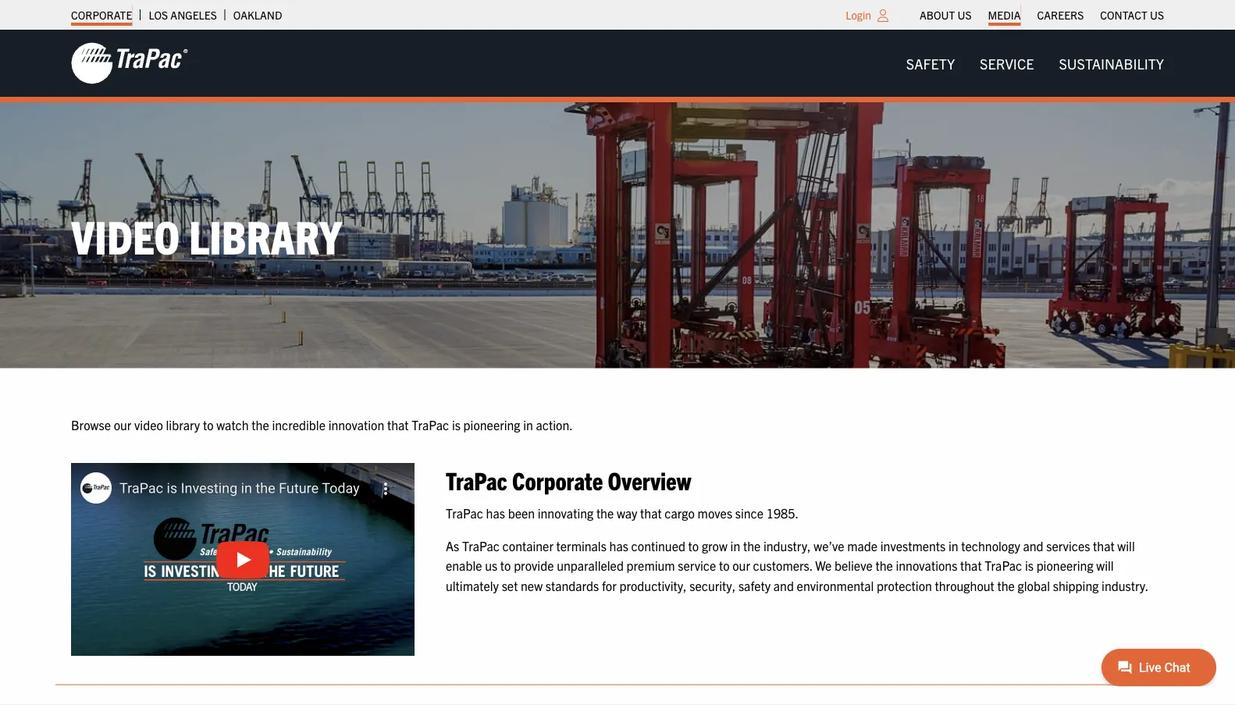 Task type: locate. For each thing, give the bounding box(es) containing it.
2 us from the left
[[1151, 8, 1165, 22]]

trapac
[[412, 417, 449, 433], [446, 465, 508, 495], [446, 505, 484, 521], [462, 538, 500, 554], [985, 558, 1023, 574]]

login
[[846, 8, 872, 22]]

in left action.
[[524, 417, 533, 433]]

1 horizontal spatial our
[[733, 558, 751, 574]]

1 vertical spatial and
[[774, 578, 794, 594]]

to up the service
[[689, 538, 699, 554]]

the
[[252, 417, 269, 433], [597, 505, 614, 521], [744, 538, 761, 554], [876, 558, 894, 574], [998, 578, 1015, 594]]

customers.
[[754, 558, 813, 574]]

1 horizontal spatial and
[[1024, 538, 1044, 554]]

incredible
[[272, 417, 326, 433]]

1 horizontal spatial is
[[1026, 558, 1034, 574]]

angeles
[[171, 8, 217, 22]]

us for about us
[[958, 8, 972, 22]]

moves
[[698, 505, 733, 521]]

menu bar containing safety
[[894, 47, 1177, 79]]

0 vertical spatial corporate
[[71, 8, 132, 22]]

in
[[524, 417, 533, 433], [731, 538, 741, 554], [949, 538, 959, 554]]

sustainability
[[1060, 54, 1165, 72]]

0 horizontal spatial has
[[486, 505, 505, 521]]

to
[[203, 417, 214, 433], [689, 538, 699, 554], [501, 558, 511, 574], [719, 558, 730, 574]]

1 vertical spatial menu bar
[[894, 47, 1177, 79]]

1 horizontal spatial corporate
[[513, 465, 603, 495]]

our
[[114, 417, 132, 433], [733, 558, 751, 574]]

menu bar containing about us
[[912, 4, 1173, 26]]

1 us from the left
[[958, 8, 972, 22]]

0 vertical spatial our
[[114, 417, 132, 433]]

1 horizontal spatial us
[[1151, 8, 1165, 22]]

0 vertical spatial has
[[486, 505, 505, 521]]

0 horizontal spatial and
[[774, 578, 794, 594]]

innovations
[[896, 558, 958, 574]]

our up safety at the bottom
[[733, 558, 751, 574]]

has down trapac has been innovating the way that cargo moves since 1985.
[[610, 538, 629, 554]]

careers link
[[1038, 4, 1084, 26]]

about
[[920, 8, 956, 22]]

media
[[989, 8, 1021, 22]]

1 horizontal spatial pioneering
[[1037, 558, 1094, 574]]

in right grow
[[731, 538, 741, 554]]

corporate image
[[71, 41, 188, 85]]

browse
[[71, 417, 111, 433]]

has inside as trapac container terminals has continued to grow in the industry, we've made investments in technology and services that will enable us to provide unparalleled premium service to our customers. we believe the innovations that trapac is pioneering will ultimately set new standards for productivity, security, safety and environmental protection throughout the global shipping industry.
[[610, 538, 629, 554]]

0 vertical spatial menu bar
[[912, 4, 1173, 26]]

and left "services"
[[1024, 538, 1044, 554]]

us right about
[[958, 8, 972, 22]]

and down customers.
[[774, 578, 794, 594]]

is inside as trapac container terminals has continued to grow in the industry, we've made investments in technology and services that will enable us to provide unparalleled premium service to our customers. we believe the innovations that trapac is pioneering will ultimately set new standards for productivity, security, safety and environmental protection throughout the global shipping industry.
[[1026, 558, 1034, 574]]

us for contact us
[[1151, 8, 1165, 22]]

is
[[452, 417, 461, 433], [1026, 558, 1034, 574]]

menu bar down careers
[[894, 47, 1177, 79]]

corporate
[[71, 8, 132, 22], [513, 465, 603, 495]]

los angeles
[[149, 8, 217, 22]]

contact us link
[[1101, 4, 1165, 26]]

industry.
[[1102, 578, 1149, 594]]

shipping
[[1054, 578, 1099, 594]]

0 horizontal spatial our
[[114, 417, 132, 433]]

trapac corporate overview
[[446, 465, 692, 495]]

pioneering inside as trapac container terminals has continued to grow in the industry, we've made investments in technology and services that will enable us to provide unparalleled premium service to our customers. we believe the innovations that trapac is pioneering will ultimately set new standards for productivity, security, safety and environmental protection throughout the global shipping industry.
[[1037, 558, 1094, 574]]

the up protection
[[876, 558, 894, 574]]

been
[[508, 505, 535, 521]]

the down since
[[744, 538, 761, 554]]

and
[[1024, 538, 1044, 554], [774, 578, 794, 594]]

watch
[[217, 417, 249, 433]]

that
[[387, 417, 409, 433], [641, 505, 662, 521], [1094, 538, 1115, 554], [961, 558, 982, 574]]

contact
[[1101, 8, 1148, 22]]

video
[[71, 207, 180, 264]]

ultimately
[[446, 578, 499, 594]]

pioneering
[[464, 417, 521, 433], [1037, 558, 1094, 574]]

sustainability link
[[1047, 47, 1177, 79]]

corporate link
[[71, 4, 132, 26]]

as
[[446, 538, 460, 554]]

that up the throughout
[[961, 558, 982, 574]]

0 horizontal spatial will
[[1097, 558, 1114, 574]]

oakland
[[233, 8, 282, 22]]

set
[[502, 578, 518, 594]]

made
[[848, 538, 878, 554]]

0 horizontal spatial in
[[524, 417, 533, 433]]

in up innovations
[[949, 538, 959, 554]]

safety
[[739, 578, 771, 594]]

has left the 'been'
[[486, 505, 505, 521]]

0 horizontal spatial us
[[958, 8, 972, 22]]

1 vertical spatial has
[[610, 538, 629, 554]]

safety link
[[894, 47, 968, 79]]

trapac has been innovating the way that cargo moves since 1985.
[[446, 505, 799, 521]]

to left watch
[[203, 417, 214, 433]]

global
[[1018, 578, 1051, 594]]

1 horizontal spatial in
[[731, 538, 741, 554]]

has
[[486, 505, 505, 521], [610, 538, 629, 554]]

us
[[958, 8, 972, 22], [1151, 8, 1165, 22]]

1 vertical spatial will
[[1097, 558, 1114, 574]]

pioneering left action.
[[464, 417, 521, 433]]

los angeles link
[[149, 4, 217, 26]]

will
[[1118, 538, 1136, 554], [1097, 558, 1114, 574]]

unparalleled
[[557, 558, 624, 574]]

service
[[980, 54, 1035, 72]]

pioneering down "services"
[[1037, 558, 1094, 574]]

1 horizontal spatial has
[[610, 538, 629, 554]]

1 vertical spatial corporate
[[513, 465, 603, 495]]

1 horizontal spatial will
[[1118, 538, 1136, 554]]

innovating
[[538, 505, 594, 521]]

us inside "link"
[[958, 8, 972, 22]]

1 vertical spatial pioneering
[[1037, 558, 1094, 574]]

our left video
[[114, 417, 132, 433]]

0 horizontal spatial is
[[452, 417, 461, 433]]

corporate up innovating
[[513, 465, 603, 495]]

us right the contact on the top right
[[1151, 8, 1165, 22]]

1 vertical spatial is
[[1026, 558, 1034, 574]]

corporate up "corporate" image
[[71, 8, 132, 22]]

1 vertical spatial our
[[733, 558, 751, 574]]

menu bar
[[912, 4, 1173, 26], [894, 47, 1177, 79]]

menu bar up service
[[912, 4, 1173, 26]]

0 horizontal spatial pioneering
[[464, 417, 521, 433]]

way
[[617, 505, 638, 521]]

we
[[816, 558, 832, 574]]



Task type: describe. For each thing, give the bounding box(es) containing it.
0 vertical spatial will
[[1118, 538, 1136, 554]]

us
[[485, 558, 498, 574]]

video library
[[71, 207, 342, 264]]

new
[[521, 578, 543, 594]]

enable
[[446, 558, 482, 574]]

1985.
[[767, 505, 799, 521]]

that right way
[[641, 505, 662, 521]]

light image
[[878, 9, 889, 22]]

protection
[[877, 578, 933, 594]]

our inside as trapac container terminals has continued to grow in the industry, we've made investments in technology and services that will enable us to provide unparalleled premium service to our customers. we believe the innovations that trapac is pioneering will ultimately set new standards for productivity, security, safety and environmental protection throughout the global shipping industry.
[[733, 558, 751, 574]]

login link
[[846, 8, 872, 22]]

services
[[1047, 538, 1091, 554]]

to right us
[[501, 558, 511, 574]]

continued
[[632, 538, 686, 554]]

for
[[602, 578, 617, 594]]

trapac corporate overview main content
[[55, 415, 1180, 705]]

action.
[[536, 417, 573, 433]]

container
[[503, 538, 554, 554]]

the left global
[[998, 578, 1015, 594]]

media link
[[989, 4, 1021, 26]]

standards
[[546, 578, 599, 594]]

0 vertical spatial pioneering
[[464, 417, 521, 433]]

cargo
[[665, 505, 695, 521]]

browse our video library to watch the incredible innovation that trapac is pioneering in action.
[[71, 417, 573, 433]]

premium
[[627, 558, 675, 574]]

safety
[[907, 54, 955, 72]]

industry,
[[764, 538, 811, 554]]

that right "services"
[[1094, 538, 1115, 554]]

terminals
[[557, 538, 607, 554]]

to down grow
[[719, 558, 730, 574]]

the left way
[[597, 505, 614, 521]]

los
[[149, 8, 168, 22]]

about us link
[[920, 4, 972, 26]]

grow
[[702, 538, 728, 554]]

service link
[[968, 47, 1047, 79]]

video
[[134, 417, 163, 433]]

innovation
[[329, 417, 385, 433]]

contact us
[[1101, 8, 1165, 22]]

2 horizontal spatial in
[[949, 538, 959, 554]]

technology
[[962, 538, 1021, 554]]

environmental
[[797, 578, 874, 594]]

we've
[[814, 538, 845, 554]]

0 vertical spatial and
[[1024, 538, 1044, 554]]

0 vertical spatial is
[[452, 417, 461, 433]]

the right watch
[[252, 417, 269, 433]]

since
[[736, 505, 764, 521]]

careers
[[1038, 8, 1084, 22]]

productivity,
[[620, 578, 687, 594]]

oakland link
[[233, 4, 282, 26]]

provide
[[514, 558, 554, 574]]

throughout
[[935, 578, 995, 594]]

about us
[[920, 8, 972, 22]]

library
[[189, 207, 342, 264]]

overview
[[608, 465, 692, 495]]

as trapac container terminals has continued to grow in the industry, we've made investments in technology and services that will enable us to provide unparalleled premium service to our customers. we believe the innovations that trapac is pioneering will ultimately set new standards for productivity, security, safety and environmental protection throughout the global shipping industry.
[[446, 538, 1149, 594]]

investments
[[881, 538, 946, 554]]

library
[[166, 417, 200, 433]]

security,
[[690, 578, 736, 594]]

0 horizontal spatial corporate
[[71, 8, 132, 22]]

believe
[[835, 558, 873, 574]]

corporate inside trapac corporate overview main content
[[513, 465, 603, 495]]

that right innovation
[[387, 417, 409, 433]]

service
[[678, 558, 717, 574]]



Task type: vqa. For each thing, say whether or not it's contained in the screenshot.
of inside the To maximize productivity while maintaining the highest safety standards, TraPac's Los Angeles terminal uses a combination of electric and hybrid automated straddle carriers, automated stacking cranes, and rail mounted gantry cranes for on-dock rail. The fully automated process, which occurs behind a fenced in area, minimizes the potential for human error and improves safety, helping TraPac avoid unexpected interruptions that impact productivity.
no



